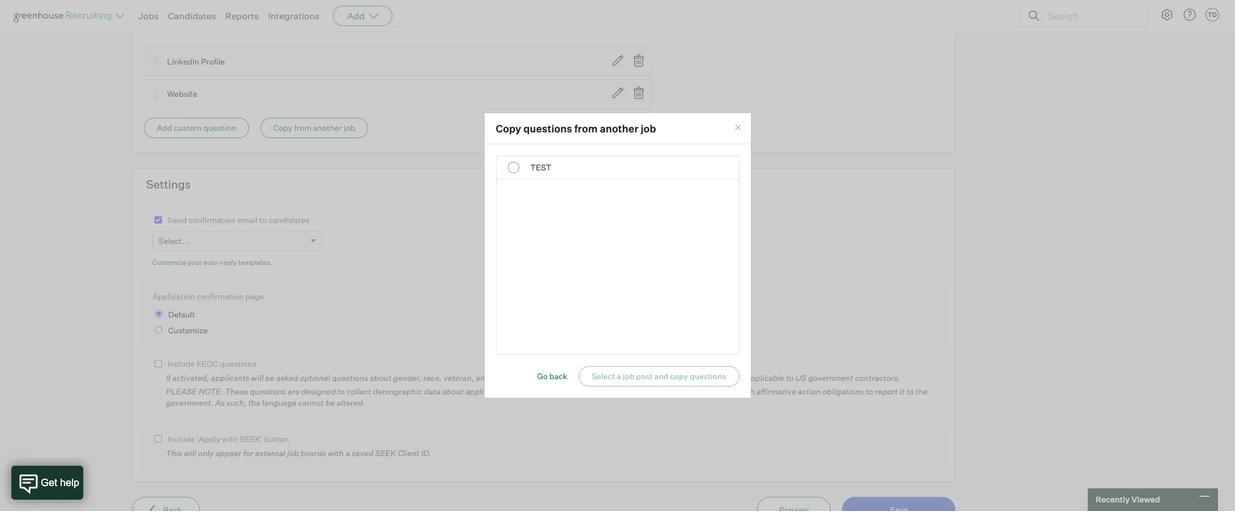 Task type: describe. For each thing, give the bounding box(es) containing it.
candidates
[[269, 215, 310, 225]]

us
[[796, 373, 807, 383]]

to down contractors.
[[866, 387, 873, 397]]

back
[[549, 372, 567, 381]]

to up the "altered."
[[337, 387, 345, 397]]

altered.
[[337, 398, 365, 408]]

for inside include eeoc questions if activated, applicants will be asked optional questions about gender, race, veteran, and disability status to comply with certain eeoc reporting requirements applicable to us government contractors. please note: these questions are designed to collect demographic data about applicants in the format that is specifically required for federal contractors with affirmative action obligations to report it to the government. as such, the language cannot be altered.
[[655, 387, 665, 397]]

application
[[190, 7, 249, 21]]

jobs
[[138, 10, 159, 22]]

recently
[[1096, 495, 1130, 505]]

integrations
[[268, 10, 319, 22]]

custom
[[146, 7, 187, 21]]

0 horizontal spatial the
[[248, 398, 260, 408]]

activated,
[[172, 373, 209, 383]]

it
[[900, 387, 905, 397]]

seek
[[375, 448, 396, 458]]

race,
[[423, 373, 442, 383]]

linkedin
[[167, 57, 199, 66]]

page
[[245, 291, 264, 301]]

add custom question
[[157, 123, 236, 132]]

include for include eeoc questions if activated, applicants will be asked optional questions about gender, race, veteran, and disability status to comply with certain eeoc reporting requirements applicable to us government contractors. please note: these questions are designed to collect demographic data about applicants in the format that is specifically required for federal contractors with affirmative action obligations to report it to the government. as such, the language cannot be altered.
[[168, 359, 195, 369]]

seek'
[[240, 434, 263, 444]]

reports
[[225, 10, 259, 22]]

profile
[[201, 57, 225, 66]]

customize link
[[152, 258, 186, 267]]

customize your auto-reply templates.
[[152, 258, 272, 267]]

job inside copy questions from another job dialog
[[641, 122, 656, 135]]

obligations
[[823, 387, 864, 397]]

required
[[622, 387, 653, 397]]

copy for copy questions from another job
[[496, 122, 521, 135]]

government
[[808, 373, 853, 383]]

this
[[166, 448, 182, 458]]

report
[[875, 387, 898, 397]]

1 horizontal spatial the
[[514, 387, 526, 397]]

integrations link
[[268, 10, 319, 22]]

application
[[152, 291, 195, 301]]

0 vertical spatial eeoc
[[197, 359, 218, 369]]

will for be
[[251, 373, 264, 383]]

from inside dialog
[[574, 122, 598, 135]]

cannot
[[298, 398, 324, 408]]

specifically
[[579, 387, 620, 397]]

these
[[225, 387, 248, 397]]

please
[[166, 387, 197, 397]]

confirmation for application
[[197, 291, 244, 301]]

optional
[[300, 373, 330, 383]]

0 vertical spatial applicants
[[211, 373, 250, 383]]

boards
[[300, 448, 326, 458]]

go back
[[537, 372, 567, 381]]

copy from another job
[[273, 123, 355, 132]]

to right go
[[551, 373, 559, 383]]

customize for customize your auto-reply templates.
[[152, 258, 186, 267]]

comply
[[561, 373, 588, 383]]

copy for copy from another job
[[273, 123, 292, 132]]

website
[[167, 89, 197, 99]]

confirmation for send
[[189, 215, 236, 225]]

td button
[[1203, 6, 1222, 24]]

custom
[[174, 123, 202, 132]]

only
[[198, 448, 214, 458]]

2 horizontal spatial the
[[916, 387, 928, 397]]

1 vertical spatial about
[[442, 387, 464, 397]]

candidates link
[[168, 10, 216, 22]]

with up the appear
[[222, 434, 238, 444]]

government.
[[166, 398, 213, 408]]

reporting
[[658, 373, 693, 383]]

customize for customize
[[168, 325, 208, 335]]

test
[[530, 163, 552, 172]]

certain
[[607, 373, 633, 383]]

td button
[[1206, 8, 1219, 22]]

id.
[[421, 448, 431, 458]]

go back link
[[537, 372, 567, 381]]

auto-
[[203, 258, 221, 267]]

include eeoc questions if activated, applicants will be asked optional questions about gender, race, veteran, and disability status to comply with certain eeoc reporting requirements applicable to us government contractors. please note: these questions are designed to collect demographic data about applicants in the format that is specifically required for federal contractors with affirmative action obligations to report it to the government. as such, the language cannot be altered.
[[166, 359, 928, 408]]

copy from another job button
[[260, 118, 368, 138]]

in
[[506, 387, 513, 397]]

include for include 'apply with seek' button this will only appear for external job boards with a saved seek client id.
[[168, 434, 195, 444]]

default
[[168, 310, 195, 320]]

designed
[[301, 387, 336, 397]]

job inside include 'apply with seek' button this will only appear for external job boards with a saved seek client id.
[[287, 448, 299, 458]]

candidates
[[168, 10, 216, 22]]

reply
[[221, 258, 237, 267]]

questions inside dialog
[[523, 122, 572, 135]]

another inside 'copy from another job' button
[[313, 123, 342, 132]]

gender,
[[393, 373, 422, 383]]

if
[[166, 373, 171, 383]]

that
[[554, 387, 569, 397]]

0 horizontal spatial about
[[370, 373, 391, 383]]

'apply
[[197, 434, 220, 444]]

such,
[[226, 398, 247, 408]]

a
[[346, 448, 350, 458]]



Task type: locate. For each thing, give the bounding box(es) containing it.
0 horizontal spatial copy
[[273, 123, 292, 132]]

note:
[[199, 387, 223, 397]]

contractors
[[694, 387, 737, 397]]

about down veteran,
[[442, 387, 464, 397]]

1 vertical spatial customize
[[168, 325, 208, 335]]

0 horizontal spatial be
[[265, 373, 275, 383]]

include up activated,
[[168, 359, 195, 369]]

add inside popup button
[[347, 10, 365, 22]]

0 vertical spatial about
[[370, 373, 391, 383]]

add inside button
[[157, 123, 172, 132]]

will inside include eeoc questions if activated, applicants will be asked optional questions about gender, race, veteran, and disability status to comply with certain eeoc reporting requirements applicable to us government contractors. please note: these questions are designed to collect demographic data about applicants in the format that is specifically required for federal contractors with affirmative action obligations to report it to the government. as such, the language cannot be altered.
[[251, 373, 264, 383]]

with left a
[[328, 448, 344, 458]]

federal
[[667, 387, 693, 397]]

client
[[398, 448, 420, 458]]

jobs link
[[138, 10, 159, 22]]

eeoc up activated,
[[197, 359, 218, 369]]

1 vertical spatial for
[[243, 448, 253, 458]]

with up specifically
[[590, 373, 606, 383]]

action
[[798, 387, 821, 397]]

collect
[[347, 387, 371, 397]]

1 horizontal spatial about
[[442, 387, 464, 397]]

application confirmation page
[[152, 291, 264, 301]]

customize
[[152, 258, 186, 267], [168, 325, 208, 335]]

1 horizontal spatial eeoc
[[635, 373, 657, 383]]

will left the asked
[[251, 373, 264, 383]]

for down "seek'"
[[243, 448, 253, 458]]

are
[[288, 387, 300, 397]]

job inside 'copy from another job' button
[[344, 123, 355, 132]]

1 horizontal spatial will
[[251, 373, 264, 383]]

reports link
[[225, 10, 259, 22]]

be left the asked
[[265, 373, 275, 383]]

1 horizontal spatial applicants
[[465, 387, 504, 397]]

linkedin profile
[[167, 57, 225, 66]]

will left only at the bottom of page
[[184, 448, 196, 458]]

format
[[528, 387, 553, 397]]

eeoc up the required
[[635, 373, 657, 383]]

None radio
[[155, 310, 163, 318]]

for
[[655, 387, 665, 397], [243, 448, 253, 458]]

copy questions from another job
[[496, 122, 656, 135]]

add for add custom question
[[157, 123, 172, 132]]

1 vertical spatial eeoc
[[635, 373, 657, 383]]

applicable
[[746, 373, 785, 383]]

None radio
[[155, 326, 163, 333]]

go
[[537, 372, 548, 381]]

recently viewed
[[1096, 495, 1160, 505]]

disability
[[492, 373, 525, 383]]

is
[[571, 387, 577, 397]]

to
[[259, 215, 267, 225], [551, 373, 559, 383], [786, 373, 794, 383], [337, 387, 345, 397], [866, 387, 873, 397], [906, 387, 914, 397]]

select...
[[159, 236, 189, 246]]

2 horizontal spatial job
[[641, 122, 656, 135]]

1 horizontal spatial from
[[574, 122, 598, 135]]

requirements
[[695, 373, 745, 383]]

email
[[237, 215, 258, 225]]

1 vertical spatial confirmation
[[197, 291, 244, 301]]

td
[[1208, 11, 1217, 19]]

copy questions from another job dialog
[[484, 113, 751, 399]]

for inside include 'apply with seek' button this will only appear for external job boards with a saved seek client id.
[[243, 448, 253, 458]]

another inside copy questions from another job dialog
[[600, 122, 639, 135]]

applicants down 'and'
[[465, 387, 504, 397]]

add for add
[[347, 10, 365, 22]]

copy
[[496, 122, 521, 135], [273, 123, 292, 132]]

be down designed
[[326, 398, 335, 408]]

1 vertical spatial include
[[168, 434, 195, 444]]

add
[[347, 10, 365, 22], [157, 123, 172, 132]]

customize down default
[[168, 325, 208, 335]]

to right it
[[906, 387, 914, 397]]

1 vertical spatial add
[[157, 123, 172, 132]]

to left us
[[786, 373, 794, 383]]

veteran,
[[444, 373, 474, 383]]

copy inside button
[[273, 123, 292, 132]]

the right such,
[[248, 398, 260, 408]]

with down applicable
[[739, 387, 755, 397]]

affirmative
[[757, 387, 796, 397]]

0 vertical spatial add
[[347, 10, 365, 22]]

confirmation left page
[[197, 291, 244, 301]]

0 horizontal spatial from
[[294, 123, 311, 132]]

viewed
[[1131, 495, 1160, 505]]

0 horizontal spatial add
[[157, 123, 172, 132]]

demographic
[[373, 387, 422, 397]]

1 horizontal spatial copy
[[496, 122, 521, 135]]

1 horizontal spatial be
[[326, 398, 335, 408]]

the right it
[[916, 387, 928, 397]]

1 horizontal spatial job
[[344, 123, 355, 132]]

1 vertical spatial will
[[184, 448, 196, 458]]

templates.
[[238, 258, 272, 267]]

0 horizontal spatial job
[[287, 448, 299, 458]]

Search text field
[[1045, 8, 1137, 24]]

None checkbox
[[155, 216, 162, 224]]

saved
[[352, 448, 373, 458]]

include up "this"
[[168, 434, 195, 444]]

1 horizontal spatial add
[[347, 10, 365, 22]]

include 'apply with seek' button this will only appear for external job boards with a saved seek client id.
[[166, 434, 431, 458]]

2 include from the top
[[168, 434, 195, 444]]

add button
[[333, 6, 393, 26]]

status
[[527, 373, 550, 383]]

1 include from the top
[[168, 359, 195, 369]]

0 vertical spatial include
[[168, 359, 195, 369]]

include inside include eeoc questions if activated, applicants will be asked optional questions about gender, race, veteran, and disability status to comply with certain eeoc reporting requirements applicable to us government contractors. please note: these questions are designed to collect demographic data about applicants in the format that is specifically required for federal contractors with affirmative action obligations to report it to the government. as such, the language cannot be altered.
[[168, 359, 195, 369]]

appear
[[216, 448, 242, 458]]

be
[[265, 373, 275, 383], [326, 398, 335, 408]]

about up demographic
[[370, 373, 391, 383]]

language
[[262, 398, 297, 408]]

copy inside dialog
[[496, 122, 521, 135]]

applicants up the these
[[211, 373, 250, 383]]

the right in
[[514, 387, 526, 397]]

for left federal
[[655, 387, 665, 397]]

0 horizontal spatial for
[[243, 448, 253, 458]]

0 vertical spatial will
[[251, 373, 264, 383]]

external
[[255, 448, 285, 458]]

settings
[[146, 177, 191, 191]]

close image
[[733, 123, 742, 132]]

from inside button
[[294, 123, 311, 132]]

0 horizontal spatial will
[[184, 448, 196, 458]]

1 horizontal spatial another
[[600, 122, 639, 135]]

eeoc
[[197, 359, 218, 369], [635, 373, 657, 383]]

greenhouse recruiting image
[[14, 9, 116, 23]]

0 horizontal spatial applicants
[[211, 373, 250, 383]]

0 vertical spatial confirmation
[[189, 215, 236, 225]]

add custom question button
[[144, 118, 249, 138]]

confirmation right send
[[189, 215, 236, 225]]

include inside include 'apply with seek' button this will only appear for external job boards with a saved seek client id.
[[168, 434, 195, 444]]

another
[[600, 122, 639, 135], [313, 123, 342, 132]]

question
[[203, 123, 236, 132]]

button
[[264, 434, 289, 444]]

about
[[370, 373, 391, 383], [442, 387, 464, 397]]

questions
[[251, 7, 303, 21], [523, 122, 572, 135], [220, 359, 256, 369], [332, 373, 368, 383], [250, 387, 286, 397]]

1 horizontal spatial for
[[655, 387, 665, 397]]

will inside include 'apply with seek' button this will only appear for external job boards with a saved seek client id.
[[184, 448, 196, 458]]

0 horizontal spatial eeoc
[[197, 359, 218, 369]]

as
[[215, 398, 225, 408]]

and
[[476, 373, 490, 383]]

0 vertical spatial be
[[265, 373, 275, 383]]

data
[[424, 387, 441, 397]]

None checkbox
[[155, 360, 162, 368], [155, 436, 162, 443], [155, 360, 162, 368], [155, 436, 162, 443]]

customize down select...
[[152, 258, 186, 267]]

will for only
[[184, 448, 196, 458]]

your
[[188, 258, 202, 267]]

1 vertical spatial be
[[326, 398, 335, 408]]

1 vertical spatial applicants
[[465, 387, 504, 397]]

to right email
[[259, 215, 267, 225]]

configure image
[[1160, 8, 1174, 22]]

asked
[[276, 373, 298, 383]]

0 horizontal spatial another
[[313, 123, 342, 132]]

0 vertical spatial customize
[[152, 258, 186, 267]]

send confirmation email to candidates
[[168, 215, 310, 225]]

custom application questions
[[146, 7, 303, 21]]

0 vertical spatial for
[[655, 387, 665, 397]]

send
[[168, 215, 187, 225]]

include
[[168, 359, 195, 369], [168, 434, 195, 444]]



Task type: vqa. For each thing, say whether or not it's contained in the screenshot.
"Interview Prep"
no



